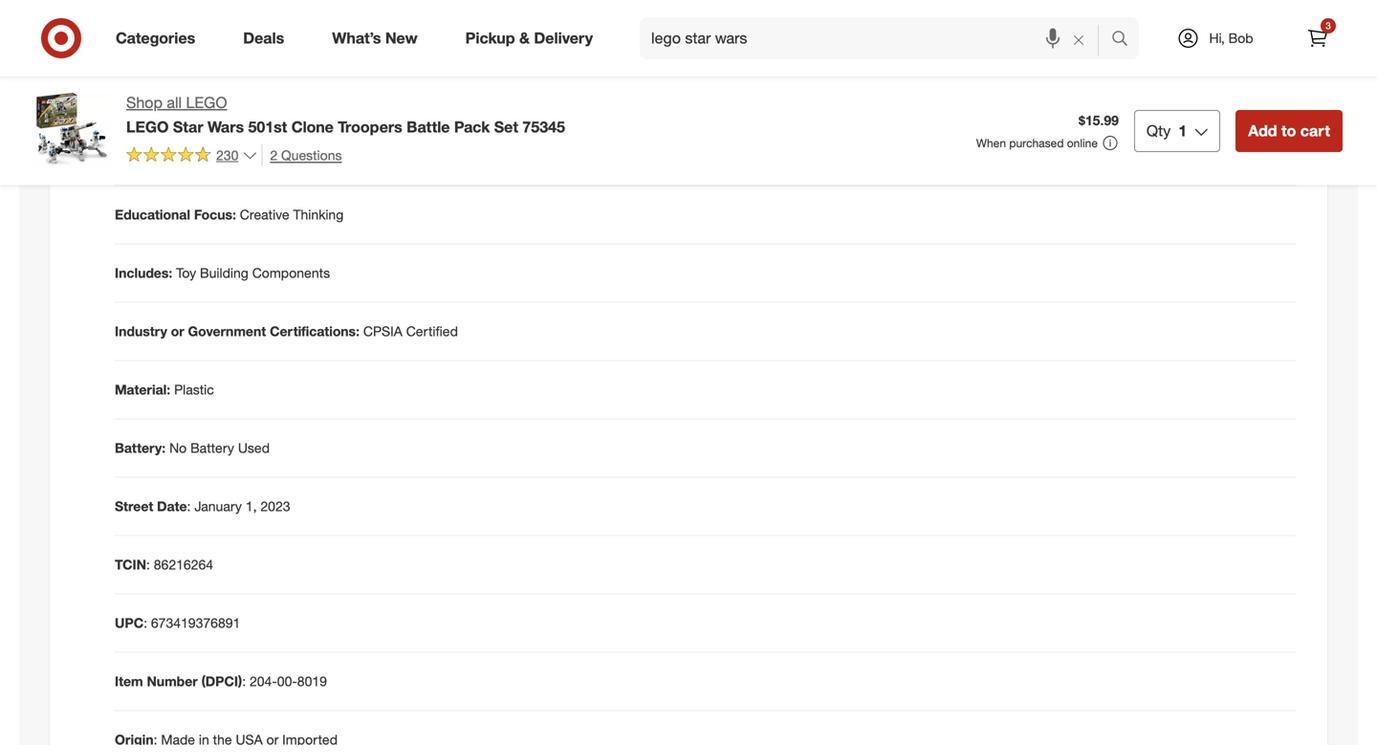 Task type: vqa. For each thing, say whether or not it's contained in the screenshot.
2nd This from the bottom
no



Task type: locate. For each thing, give the bounding box(es) containing it.
categories
[[116, 29, 195, 47]]

86216264
[[154, 556, 213, 573]]

certified
[[406, 323, 458, 340]]

bob
[[1229, 30, 1254, 46]]

item
[[115, 673, 143, 690]]

230 link
[[126, 144, 258, 168]]

0 vertical spatial lego
[[186, 93, 227, 112]]

hazard
[[213, 148, 258, 165]]

suggested age: 6 years and up
[[115, 31, 311, 48]]

1
[[1179, 121, 1188, 140]]

new
[[385, 29, 418, 47]]

2 questions
[[270, 147, 342, 163]]

years
[[230, 31, 263, 48]]

#:
[[158, 90, 170, 106]]

creative
[[240, 206, 290, 223]]

image of lego star wars 501st clone troopers battle pack set 75345 image
[[34, 92, 111, 168]]

&
[[520, 29, 530, 47]]

set
[[494, 118, 519, 136]]

lego down shop
[[126, 118, 169, 136]]

includes:
[[115, 265, 172, 281]]

troopers
[[338, 118, 403, 136]]

and
[[267, 31, 289, 48]]

lego up star
[[186, 93, 227, 112]]

qty
[[1147, 121, 1171, 140]]

model #: 75345
[[115, 90, 211, 106]]

search
[[1103, 31, 1149, 49]]

cpsc
[[115, 148, 152, 165]]

0 horizontal spatial lego
[[126, 118, 169, 136]]

toy
[[176, 265, 196, 281]]

75345 right the #:
[[174, 90, 211, 106]]

$15.99
[[1079, 112, 1119, 129]]

:
[[187, 498, 191, 515], [146, 556, 150, 573], [144, 615, 147, 632], [242, 673, 246, 690]]

industry or government certifications: cpsia certified
[[115, 323, 458, 340]]

used
[[238, 440, 270, 456]]

battle
[[407, 118, 450, 136]]

1 horizontal spatial 75345
[[523, 118, 565, 136]]

75345 right set
[[523, 118, 565, 136]]

1 vertical spatial 75345
[[523, 118, 565, 136]]

item number (dpci) : 204-00-8019
[[115, 673, 327, 690]]

204-
[[250, 673, 277, 690]]

search button
[[1103, 17, 1149, 63]]

673419376891
[[151, 615, 240, 632]]

pickup
[[466, 29, 515, 47]]

add to cart button
[[1236, 110, 1343, 152]]

1 vertical spatial lego
[[126, 118, 169, 136]]

501st
[[248, 118, 287, 136]]

street
[[115, 498, 153, 515]]

75345
[[174, 90, 211, 106], [523, 118, 565, 136]]

hi,
[[1210, 30, 1225, 46]]

2
[[270, 147, 278, 163]]

0 vertical spatial 75345
[[174, 90, 211, 106]]

pickup & delivery link
[[449, 17, 617, 59]]

wars
[[208, 118, 244, 136]]

questions
[[281, 147, 342, 163]]

categories link
[[100, 17, 219, 59]]

add to cart
[[1249, 121, 1331, 140]]

0 horizontal spatial 75345
[[174, 90, 211, 106]]

includes: toy building components
[[115, 265, 330, 281]]

material: plastic
[[115, 381, 214, 398]]

focus:
[[194, 206, 236, 223]]

up
[[293, 31, 311, 48]]

pickup & delivery
[[466, 29, 593, 47]]

(dpci)
[[201, 673, 242, 690]]



Task type: describe. For each thing, give the bounding box(es) containing it.
components
[[252, 265, 330, 281]]

2 questions link
[[262, 144, 342, 166]]

6
[[219, 31, 227, 48]]

warnings:
[[262, 148, 325, 165]]

pack
[[454, 118, 490, 136]]

tcin : 86216264
[[115, 556, 213, 573]]

when
[[977, 136, 1007, 150]]

street date : january 1, 2023
[[115, 498, 290, 515]]

all
[[167, 93, 182, 112]]

230
[[216, 147, 239, 163]]

: left 673419376891
[[144, 615, 147, 632]]

delivery
[[534, 29, 593, 47]]

hi, bob
[[1210, 30, 1254, 46]]

date
[[157, 498, 187, 515]]

suggested
[[115, 31, 183, 48]]

: left 86216264
[[146, 556, 150, 573]]

online
[[1068, 136, 1098, 150]]

star
[[173, 118, 203, 136]]

75345 inside "shop all lego lego star wars 501st clone troopers battle pack set 75345"
[[523, 118, 565, 136]]

january
[[195, 498, 242, 515]]

choking
[[156, 148, 209, 165]]

choking_hazard_small_parts
[[329, 148, 502, 165]]

battery:
[[115, 440, 166, 456]]

upc
[[115, 615, 144, 632]]

certifications:
[[270, 323, 360, 340]]

1 horizontal spatial lego
[[186, 93, 227, 112]]

3 link
[[1297, 17, 1339, 59]]

cpsc choking hazard warnings: choking_hazard_small_parts
[[115, 148, 502, 165]]

what's new
[[332, 29, 418, 47]]

thinking
[[293, 206, 344, 223]]

: left 204-
[[242, 673, 246, 690]]

purchased
[[1010, 136, 1064, 150]]

upc : 673419376891
[[115, 615, 240, 632]]

: left january
[[187, 498, 191, 515]]

age:
[[187, 31, 216, 48]]

or
[[171, 323, 184, 340]]

deals
[[243, 29, 284, 47]]

00-
[[277, 673, 297, 690]]

battery
[[190, 440, 234, 456]]

cpsia
[[363, 323, 403, 340]]

educational focus: creative thinking
[[115, 206, 344, 223]]

building
[[200, 265, 249, 281]]

shop
[[126, 93, 163, 112]]

when purchased online
[[977, 136, 1098, 150]]

battery: no battery used
[[115, 440, 270, 456]]

What can we help you find? suggestions appear below search field
[[640, 17, 1117, 59]]

deals link
[[227, 17, 308, 59]]

government
[[188, 323, 266, 340]]

what's new link
[[316, 17, 442, 59]]

8019
[[297, 673, 327, 690]]

shop all lego lego star wars 501st clone troopers battle pack set 75345
[[126, 93, 565, 136]]

clone
[[292, 118, 334, 136]]

2023
[[261, 498, 290, 515]]

tcin
[[115, 556, 146, 573]]

qty 1
[[1147, 121, 1188, 140]]

number
[[147, 673, 198, 690]]

plastic
[[174, 381, 214, 398]]

cart
[[1301, 121, 1331, 140]]

model
[[115, 90, 154, 106]]

industry
[[115, 323, 167, 340]]

educational
[[115, 206, 190, 223]]

to
[[1282, 121, 1297, 140]]

1,
[[246, 498, 257, 515]]

no
[[169, 440, 187, 456]]

3
[[1326, 20, 1332, 32]]

add
[[1249, 121, 1278, 140]]



